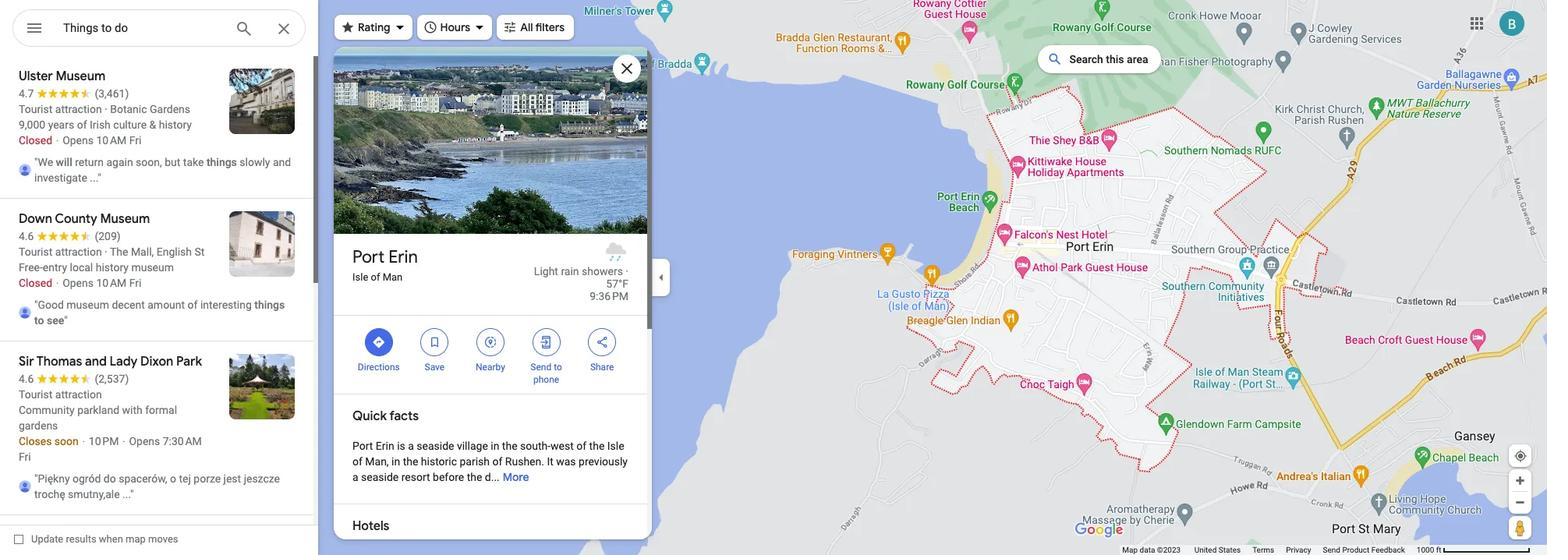 Task type: locate. For each thing, give the bounding box(es) containing it.
1 horizontal spatial a
[[408, 440, 414, 452]]

1 horizontal spatial in
[[491, 440, 499, 452]]

send product feedback
[[1323, 546, 1405, 554]]

0 vertical spatial isle
[[352, 271, 368, 283]]

resort
[[401, 471, 430, 483]]

seaside up historic
[[417, 440, 454, 452]]

send inside button
[[1323, 546, 1340, 554]]

hours button
[[417, 10, 492, 44]]

1000 ft button
[[1417, 546, 1531, 554]]

of up the d...
[[492, 455, 502, 468]]

nearby
[[476, 362, 505, 373]]

2 port from the top
[[352, 440, 373, 452]]

footer containing map data ©2023
[[1122, 545, 1417, 555]]

port
[[352, 246, 385, 268], [352, 440, 373, 452]]

Things to do field
[[12, 9, 306, 48]]

0 vertical spatial in
[[491, 440, 499, 452]]

9:36 pm
[[590, 290, 629, 303]]

of
[[371, 271, 380, 283], [576, 440, 587, 452], [352, 455, 362, 468], [492, 455, 502, 468]]

send up phone
[[531, 362, 551, 373]]

footer inside google maps element
[[1122, 545, 1417, 555]]

send for send to phone
[[531, 362, 551, 373]]

footer
[[1122, 545, 1417, 555]]

send left product
[[1323, 546, 1340, 554]]

erin for port erin is a seaside village in the south-west of the isle of man, in the historic parish of rushen. it was previously a seaside resort before the d...
[[376, 440, 394, 452]]

a up hotels
[[352, 471, 358, 483]]

rain
[[561, 265, 579, 278]]

isle left man
[[352, 271, 368, 283]]

erin inside port erin isle of man
[[389, 246, 418, 268]]

seaside
[[417, 440, 454, 452], [361, 471, 399, 483]]

isle
[[352, 271, 368, 283], [607, 440, 624, 452]]

google account: brad klo  
(klobrad84@gmail.com) image
[[1500, 11, 1524, 36]]

facts
[[389, 409, 419, 424]]

in
[[491, 440, 499, 452], [392, 455, 400, 468]]

send inside send to phone
[[531, 362, 551, 373]]

collapse side panel image
[[653, 269, 670, 286]]

none field inside things to do field
[[63, 19, 222, 37]]

©2023
[[1157, 546, 1181, 554]]

1 vertical spatial seaside
[[361, 471, 399, 483]]

0 vertical spatial send
[[531, 362, 551, 373]]

port for port erin is a seaside village in the south-west of the isle of man, in the historic parish of rushen. it was previously a seaside resort before the d...
[[352, 440, 373, 452]]

port up man,
[[352, 440, 373, 452]]

 search field
[[12, 9, 318, 50]]

show your location image
[[1514, 449, 1528, 463]]

data
[[1140, 546, 1155, 554]]

light rain showers · 57°f 9:36 pm
[[534, 265, 629, 303]]

1 horizontal spatial isle
[[607, 440, 624, 452]]

quick facts
[[352, 409, 419, 424]]

0 horizontal spatial isle
[[352, 271, 368, 283]]


[[428, 334, 442, 351]]

port up man
[[352, 246, 385, 268]]

this
[[1106, 53, 1124, 66]]

was
[[556, 455, 576, 468]]

port erin is a seaside village in the south-west of the isle of man, in the historic parish of rushen. it was previously a seaside resort before the d...
[[352, 440, 628, 483]]

previously
[[579, 455, 628, 468]]

port inside port erin isle of man
[[352, 246, 385, 268]]

map data ©2023
[[1122, 546, 1183, 554]]

1 vertical spatial port
[[352, 440, 373, 452]]

south-
[[520, 440, 551, 452]]

search this area button
[[1038, 45, 1161, 73]]

west
[[551, 440, 574, 452]]

area
[[1127, 53, 1148, 66]]

57°f
[[606, 278, 629, 290]]

erin up man
[[389, 246, 418, 268]]

erin left is
[[376, 440, 394, 452]]

map
[[1122, 546, 1138, 554]]

0 vertical spatial erin
[[389, 246, 418, 268]]

isle up previously
[[607, 440, 624, 452]]

port erin main content
[[331, 21, 652, 548]]

 button
[[12, 9, 56, 50]]

0 vertical spatial port
[[352, 246, 385, 268]]


[[372, 334, 386, 351]]

in down is
[[392, 455, 400, 468]]

0 horizontal spatial in
[[392, 455, 400, 468]]

0 horizontal spatial send
[[531, 362, 551, 373]]

parish
[[460, 455, 490, 468]]

send product feedback button
[[1323, 545, 1405, 555]]

1 vertical spatial isle
[[607, 440, 624, 452]]

0 horizontal spatial seaside
[[361, 471, 399, 483]]

1 vertical spatial send
[[1323, 546, 1340, 554]]

1 vertical spatial a
[[352, 471, 358, 483]]

1 horizontal spatial seaside
[[417, 440, 454, 452]]

ft
[[1436, 546, 1441, 554]]

a
[[408, 440, 414, 452], [352, 471, 358, 483]]

erin
[[389, 246, 418, 268], [376, 440, 394, 452]]


[[483, 334, 497, 351]]

in right village
[[491, 440, 499, 452]]

1 horizontal spatial send
[[1323, 546, 1340, 554]]

directions
[[358, 362, 400, 373]]

actions for port erin region
[[334, 316, 647, 394]]

the
[[502, 440, 517, 452], [589, 440, 605, 452], [403, 455, 418, 468], [467, 471, 482, 483]]

send to phone
[[531, 362, 562, 385]]

None field
[[63, 19, 222, 37]]

erin inside port erin is a seaside village in the south-west of the isle of man, in the historic parish of rushen. it was previously a seaside resort before the d...
[[376, 440, 394, 452]]

light
[[534, 265, 558, 278]]

product
[[1342, 546, 1370, 554]]

1 vertical spatial erin
[[376, 440, 394, 452]]

send
[[531, 362, 551, 373], [1323, 546, 1340, 554]]

a right is
[[408, 440, 414, 452]]

port inside port erin is a seaside village in the south-west of the isle of man, in the historic parish of rushen. it was previously a seaside resort before the d...
[[352, 440, 373, 452]]

seaside down man,
[[361, 471, 399, 483]]

of left man
[[371, 271, 380, 283]]

show street view coverage image
[[1509, 516, 1532, 540]]

1 port from the top
[[352, 246, 385, 268]]

phone
[[533, 374, 559, 385]]

rating
[[358, 20, 390, 34]]

0 horizontal spatial a
[[352, 471, 358, 483]]

1 vertical spatial in
[[392, 455, 400, 468]]

save
[[425, 362, 445, 373]]

0 vertical spatial a
[[408, 440, 414, 452]]



Task type: vqa. For each thing, say whether or not it's contained in the screenshot.
35
no



Task type: describe. For each thing, give the bounding box(es) containing it.
before
[[433, 471, 464, 483]]

filters
[[535, 20, 565, 34]]

1000
[[1417, 546, 1434, 554]]

erin for port erin isle of man
[[389, 246, 418, 268]]

results
[[66, 533, 96, 545]]

is
[[397, 440, 405, 452]]

it
[[547, 455, 553, 468]]

moves
[[148, 533, 178, 545]]

update
[[31, 533, 63, 545]]

port erin isle of man
[[352, 246, 418, 283]]

search this area
[[1069, 53, 1148, 66]]

man,
[[365, 455, 389, 468]]

all
[[520, 20, 533, 34]]

feedback
[[1371, 546, 1405, 554]]

update results when map moves
[[31, 533, 178, 545]]

of right west
[[576, 440, 587, 452]]

terms
[[1252, 546, 1274, 554]]

the up rushen.
[[502, 440, 517, 452]]

terms button
[[1252, 545, 1274, 555]]

of inside port erin isle of man
[[371, 271, 380, 283]]

Update results when map moves checkbox
[[14, 529, 178, 549]]

hotels
[[352, 519, 389, 534]]


[[539, 334, 553, 351]]

quick
[[352, 409, 387, 424]]

historic
[[421, 455, 457, 468]]


[[595, 334, 609, 351]]

search
[[1069, 53, 1103, 66]]

1000 ft
[[1417, 546, 1441, 554]]

isle inside port erin isle of man
[[352, 271, 368, 283]]

rating button
[[335, 10, 412, 44]]

privacy
[[1286, 546, 1311, 554]]

more button
[[503, 458, 529, 497]]

d...
[[485, 471, 500, 483]]

port erin weather image
[[604, 240, 629, 265]]

to
[[554, 362, 562, 373]]

isle inside port erin is a seaside village in the south-west of the isle of man, in the historic parish of rushen. it was previously a seaside resort before the d...
[[607, 440, 624, 452]]

all filters button
[[497, 10, 574, 44]]

states
[[1219, 546, 1241, 554]]

0 vertical spatial seaside
[[417, 440, 454, 452]]

google maps element
[[0, 0, 1547, 555]]

united
[[1194, 546, 1217, 554]]

zoom in image
[[1514, 475, 1526, 487]]

zoom out image
[[1514, 497, 1526, 508]]

of left man,
[[352, 455, 362, 468]]

when
[[99, 533, 123, 545]]

share
[[590, 362, 614, 373]]

·
[[626, 265, 629, 278]]

all filters
[[520, 20, 565, 34]]

united states
[[1194, 546, 1241, 554]]

rushen.
[[505, 455, 544, 468]]

map
[[126, 533, 146, 545]]

privacy button
[[1286, 545, 1311, 555]]

man
[[383, 271, 403, 283]]

hours
[[440, 20, 470, 34]]

village
[[457, 440, 488, 452]]

the up resort
[[403, 455, 418, 468]]


[[25, 17, 44, 39]]

results for things to do feed
[[0, 56, 318, 555]]

united states button
[[1194, 545, 1241, 555]]

the down parish
[[467, 471, 482, 483]]

send for send product feedback
[[1323, 546, 1340, 554]]

showers
[[582, 265, 623, 278]]

port for port erin isle of man
[[352, 246, 385, 268]]

the up previously
[[589, 440, 605, 452]]

more
[[503, 470, 529, 484]]



